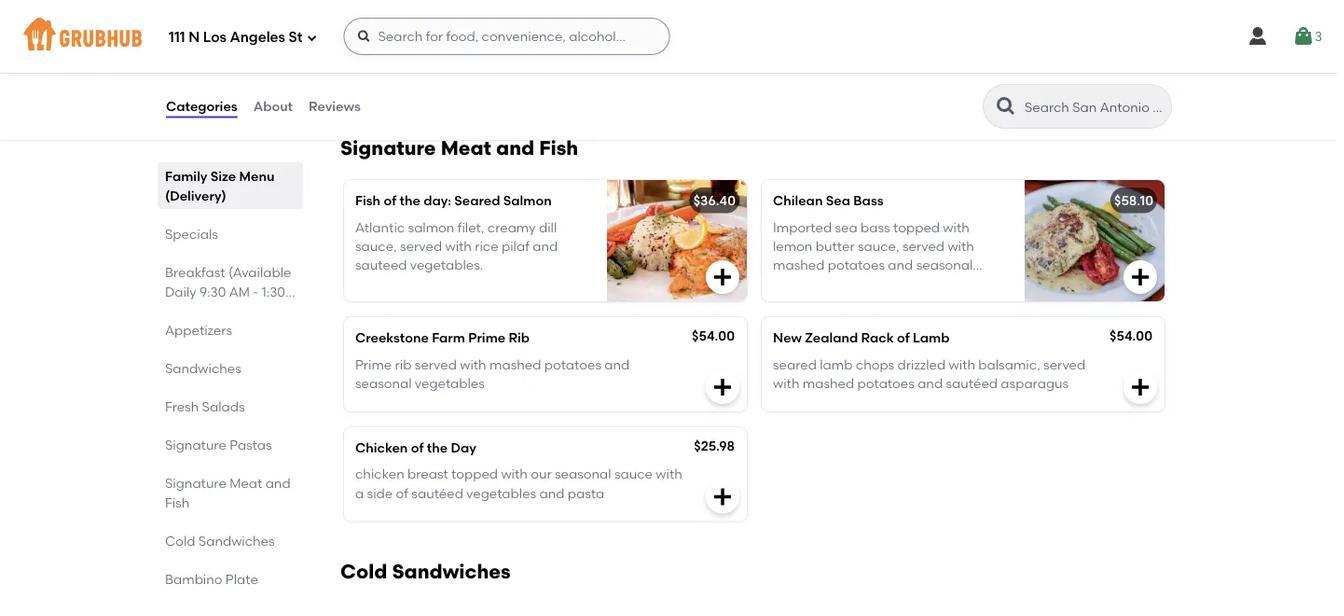 Task type: vqa. For each thing, say whether or not it's contained in the screenshot.
the Catering button
no



Task type: describe. For each thing, give the bounding box(es) containing it.
dill
[[539, 219, 557, 235]]

served inside atlantic salmon filet, creamy dill sauce, served with rice pilaf and sauteed vegetables.
[[400, 238, 442, 254]]

fish of the day: seared salmon image
[[607, 180, 747, 301]]

asparagus
[[1001, 375, 1069, 391]]

creekstone
[[355, 330, 429, 346]]

imported sea bass topped with lemon butter sauce, served with mashed potatoes and seasonal vegetables
[[773, 219, 975, 292]]

Search San Antonio Winery Los Angeles search field
[[1023, 98, 1166, 116]]

fresh
[[165, 398, 199, 414]]

sandwiches tab
[[165, 358, 296, 378]]

fresh salads
[[165, 398, 245, 414]]

reviews
[[309, 98, 361, 114]]

pasta
[[568, 485, 605, 501]]

topped inside "chicken breast topped with our seasonal sauce with a side of sautéed vegetables and pasta"
[[452, 466, 498, 482]]

about button
[[253, 73, 294, 140]]

salads
[[202, 398, 245, 414]]

cold inside tab
[[165, 533, 195, 549]]

pm)
[[165, 303, 189, 319]]

signature meat and fish inside tab
[[165, 475, 291, 510]]

drizzled
[[898, 356, 946, 372]]

111
[[169, 29, 185, 46]]

specials
[[165, 226, 218, 242]]

mashed inside seared lamb chops drizzled with balsamic, served with mashed potatoes and sautéed asparagus
[[803, 375, 855, 391]]

pepper
[[355, 61, 402, 77]]

cracked
[[625, 42, 677, 58]]

n
[[189, 29, 200, 46]]

imported
[[773, 219, 832, 235]]

pepe
[[408, 15, 441, 31]]

potatoes inside imported sea bass topped with lemon butter sauce, served with mashed potatoes and seasonal vegetables
[[828, 257, 885, 273]]

seared
[[773, 356, 817, 372]]

our
[[531, 466, 552, 482]]

farm
[[432, 330, 465, 346]]

creekstone farm prime rib
[[355, 330, 530, 346]]

chicken breast topped with our seasonal sauce with a side of sautéed vegetables and pasta
[[355, 466, 683, 501]]

seared lamb chops drizzled with balsamic, served with mashed potatoes and sautéed asparagus
[[773, 356, 1086, 391]]

2 horizontal spatial fish
[[539, 136, 579, 160]]

sauce, inside atlantic salmon filet, creamy dill sauce, served with rice pilaf and sauteed vegetables.
[[355, 238, 397, 254]]

day
[[451, 440, 477, 456]]

svg image for seared lamb chops drizzled with balsamic, served with mashed potatoes and sautéed asparagus
[[1130, 376, 1152, 398]]

bass
[[861, 219, 891, 235]]

and inside seared lamb chops drizzled with balsamic, served with mashed potatoes and sautéed asparagus
[[918, 375, 943, 391]]

lamb
[[913, 330, 950, 346]]

menu
[[239, 168, 275, 184]]

and inside "chicken breast topped with our seasonal sauce with a side of sautéed vegetables and pasta"
[[540, 485, 565, 501]]

cold sandwiches tab
[[165, 531, 296, 550]]

potatoes inside "prime rib served with mashed potatoes and seasonal vegetables"
[[545, 356, 602, 372]]

svg image for prime rib served with mashed potatoes and seasonal vegetables
[[712, 376, 734, 398]]

sea
[[835, 219, 858, 235]]

rib
[[509, 330, 530, 346]]

(delivery)
[[165, 188, 226, 203]]

of right rack
[[897, 330, 910, 346]]

meat inside tab
[[230, 475, 262, 491]]

bambino plate tab
[[165, 569, 296, 589]]

9:30
[[200, 284, 226, 299]]

(available
[[229, 264, 292, 280]]

pastas
[[230, 437, 272, 452]]

spaghetti al dente, pecorino cheese, fresh cracked pepper
[[355, 42, 677, 77]]

$25.98
[[694, 438, 735, 454]]

family size menu (delivery)
[[165, 168, 275, 203]]

side
[[367, 485, 393, 501]]

seasonal inside "prime rib served with mashed potatoes and seasonal vegetables"
[[355, 375, 412, 391]]

pecorino
[[479, 42, 536, 58]]

search icon image
[[995, 95, 1018, 118]]

rice
[[475, 238, 499, 254]]

angeles
[[230, 29, 285, 46]]

111 n los angeles st
[[169, 29, 303, 46]]

fresh
[[591, 42, 622, 58]]

size
[[211, 168, 236, 184]]

new zealand rack of lamb
[[773, 330, 950, 346]]

and inside "prime rib served with mashed potatoes and seasonal vegetables"
[[605, 356, 630, 372]]

chilean sea bass
[[773, 193, 884, 208]]

plate
[[226, 571, 258, 587]]

2 vertical spatial sandwiches
[[392, 560, 511, 583]]

vegetables inside "chicken breast topped with our seasonal sauce with a side of sautéed vegetables and pasta"
[[467, 485, 537, 501]]

1 horizontal spatial fish
[[355, 193, 381, 208]]

creamy
[[488, 219, 536, 235]]

-
[[253, 284, 259, 299]]

st
[[289, 29, 303, 46]]

sauce
[[615, 466, 653, 482]]

signature meat and fish tab
[[165, 473, 296, 512]]

family
[[165, 168, 208, 184]]

categories
[[166, 98, 238, 114]]

cold sandwiches inside tab
[[165, 533, 275, 549]]

atlantic
[[355, 219, 405, 235]]

bambino
[[165, 571, 223, 587]]

e
[[397, 15, 405, 31]]

signature pastas
[[165, 437, 272, 452]]

spaghetti
[[355, 42, 418, 58]]

reviews button
[[308, 73, 362, 140]]

breakfast
[[165, 264, 225, 280]]

breakfast (available daily 9:30 am - 1:30 pm) appetizers
[[165, 264, 292, 338]]

rack
[[862, 330, 894, 346]]



Task type: locate. For each thing, give the bounding box(es) containing it.
am
[[229, 284, 250, 299]]

with inside "prime rib served with mashed potatoes and seasonal vegetables"
[[460, 356, 487, 372]]

sandwiches
[[165, 360, 241, 376], [199, 533, 275, 549], [392, 560, 511, 583]]

1 vertical spatial sautéed
[[412, 485, 464, 501]]

lamb
[[820, 356, 853, 372]]

vegetables inside imported sea bass topped with lemon butter sauce, served with mashed potatoes and seasonal vegetables
[[773, 276, 843, 292]]

2 vertical spatial signature
[[165, 475, 227, 491]]

cold sandwiches up bambino plate on the bottom
[[165, 533, 275, 549]]

1 horizontal spatial sauce,
[[858, 238, 900, 254]]

fresh salads tab
[[165, 397, 296, 416]]

topped down day
[[452, 466, 498, 482]]

meat down pastas
[[230, 475, 262, 491]]

0 horizontal spatial the
[[400, 193, 421, 208]]

mashed inside imported sea bass topped with lemon butter sauce, served with mashed potatoes and seasonal vegetables
[[773, 257, 825, 273]]

signature meat and fish
[[341, 136, 579, 160], [165, 475, 291, 510]]

zealand
[[805, 330, 859, 346]]

1 vertical spatial cold sandwiches
[[341, 560, 511, 583]]

mashed inside "prime rib served with mashed potatoes and seasonal vegetables"
[[490, 356, 541, 372]]

sauce, inside imported sea bass topped with lemon butter sauce, served with mashed potatoes and seasonal vegetables
[[858, 238, 900, 254]]

sauce,
[[355, 238, 397, 254], [858, 238, 900, 254]]

chicken
[[355, 466, 405, 482]]

signature for the signature pastas "tab"
[[165, 437, 227, 452]]

sautéed down the breast
[[412, 485, 464, 501]]

seasonal up 'lamb'
[[917, 257, 973, 273]]

1 vertical spatial vegetables
[[415, 375, 485, 391]]

2 vertical spatial potatoes
[[858, 375, 915, 391]]

1 horizontal spatial cold sandwiches
[[341, 560, 511, 583]]

of up the breast
[[411, 440, 424, 456]]

dente,
[[436, 42, 476, 58]]

fish
[[539, 136, 579, 160], [355, 193, 381, 208], [165, 494, 190, 510]]

3 button
[[1293, 20, 1323, 53]]

0 horizontal spatial cold sandwiches
[[165, 533, 275, 549]]

seasonal
[[917, 257, 973, 273], [355, 375, 412, 391], [555, 466, 612, 482]]

bass
[[854, 193, 884, 208]]

vegetables inside "prime rib served with mashed potatoes and seasonal vegetables"
[[415, 375, 485, 391]]

served down creekstone farm prime rib
[[415, 356, 457, 372]]

$36.40
[[694, 193, 736, 208]]

mashed down lamb
[[803, 375, 855, 391]]

chops
[[856, 356, 895, 372]]

cheese,
[[539, 42, 588, 58]]

2 vertical spatial vegetables
[[467, 485, 537, 501]]

day:
[[424, 193, 452, 208]]

served inside "prime rib served with mashed potatoes and seasonal vegetables"
[[415, 356, 457, 372]]

0 vertical spatial prime
[[469, 330, 506, 346]]

0 vertical spatial cold
[[165, 533, 195, 549]]

1 vertical spatial mashed
[[490, 356, 541, 372]]

1 horizontal spatial seasonal
[[555, 466, 612, 482]]

cacio
[[355, 15, 394, 31]]

cold down the a
[[341, 560, 388, 583]]

1 $54.00 from the left
[[692, 328, 735, 344]]

new
[[773, 330, 802, 346]]

0 vertical spatial cold sandwiches
[[165, 533, 275, 549]]

sauteed
[[355, 257, 407, 273]]

a
[[355, 485, 364, 501]]

signature pastas tab
[[165, 435, 296, 454]]

and inside imported sea bass topped with lemon butter sauce, served with mashed potatoes and seasonal vegetables
[[889, 257, 914, 273]]

0 vertical spatial mashed
[[773, 257, 825, 273]]

svg image for imported sea bass topped with lemon butter sauce, served with mashed potatoes and seasonal vegetables
[[1130, 266, 1152, 288]]

served down salmon
[[400, 238, 442, 254]]

meat up seared
[[441, 136, 492, 160]]

about
[[253, 98, 293, 114]]

served right butter
[[903, 238, 945, 254]]

fish of the day: seared salmon
[[355, 193, 552, 208]]

sautéed inside "chicken breast topped with our seasonal sauce with a side of sautéed vegetables and pasta"
[[412, 485, 464, 501]]

mashed down rib
[[490, 356, 541, 372]]

of up atlantic
[[384, 193, 397, 208]]

1 vertical spatial potatoes
[[545, 356, 602, 372]]

topped
[[894, 219, 940, 235], [452, 466, 498, 482]]

0 vertical spatial fish
[[539, 136, 579, 160]]

vegetables.
[[410, 257, 484, 273]]

1 sauce, from the left
[[355, 238, 397, 254]]

1 vertical spatial signature meat and fish
[[165, 475, 291, 510]]

sea
[[826, 193, 851, 208]]

fish inside signature meat and fish
[[165, 494, 190, 510]]

1 vertical spatial sandwiches
[[199, 533, 275, 549]]

seasonal inside imported sea bass topped with lemon butter sauce, served with mashed potatoes and seasonal vegetables
[[917, 257, 973, 273]]

3
[[1315, 28, 1323, 44]]

chicken of the day
[[355, 440, 477, 456]]

0 horizontal spatial fish
[[165, 494, 190, 510]]

1 vertical spatial signature
[[165, 437, 227, 452]]

2 horizontal spatial seasonal
[[917, 257, 973, 273]]

chicken
[[355, 440, 408, 456]]

appetizers
[[165, 322, 232, 338]]

1 horizontal spatial meat
[[441, 136, 492, 160]]

lemon
[[773, 238, 813, 254]]

0 horizontal spatial signature meat and fish
[[165, 475, 291, 510]]

and inside signature meat and fish
[[266, 475, 291, 491]]

cold sandwiches
[[165, 533, 275, 549], [341, 560, 511, 583]]

sauce, down bass
[[858, 238, 900, 254]]

1 horizontal spatial topped
[[894, 219, 940, 235]]

seasonal up pasta
[[555, 466, 612, 482]]

0 vertical spatial topped
[[894, 219, 940, 235]]

vegetables down our
[[467, 485, 537, 501]]

signature meat and fish up cold sandwiches tab
[[165, 475, 291, 510]]

seasonal inside "chicken breast topped with our seasonal sauce with a side of sautéed vegetables and pasta"
[[555, 466, 612, 482]]

signature down reviews
[[341, 136, 436, 160]]

1 vertical spatial seasonal
[[355, 375, 412, 391]]

categories button
[[165, 73, 239, 140]]

1 vertical spatial cold
[[341, 560, 388, 583]]

0 horizontal spatial seasonal
[[355, 375, 412, 391]]

los
[[203, 29, 227, 46]]

0 vertical spatial signature
[[341, 136, 436, 160]]

cold sandwiches down the side
[[341, 560, 511, 583]]

0 horizontal spatial sautéed
[[412, 485, 464, 501]]

0 horizontal spatial cold
[[165, 533, 195, 549]]

svg image inside 3 button
[[1293, 25, 1315, 48]]

$54.00 for prime rib served with mashed potatoes and seasonal vegetables
[[692, 328, 735, 344]]

0 horizontal spatial prime
[[355, 356, 392, 372]]

0 vertical spatial vegetables
[[773, 276, 843, 292]]

2 vertical spatial fish
[[165, 494, 190, 510]]

0 horizontal spatial $54.00
[[692, 328, 735, 344]]

balsamic,
[[979, 356, 1041, 372]]

vegetables down lemon on the right top of the page
[[773, 276, 843, 292]]

prime
[[469, 330, 506, 346], [355, 356, 392, 372]]

sautéed down balsamic, at the right of page
[[946, 375, 998, 391]]

prime inside "prime rib served with mashed potatoes and seasonal vegetables"
[[355, 356, 392, 372]]

with inside atlantic salmon filet, creamy dill sauce, served with rice pilaf and sauteed vegetables.
[[445, 238, 472, 254]]

0 vertical spatial sautéed
[[946, 375, 998, 391]]

fish up atlantic
[[355, 193, 381, 208]]

sautéed for asparagus
[[946, 375, 998, 391]]

sautéed
[[946, 375, 998, 391], [412, 485, 464, 501]]

family size menu (delivery) tab
[[165, 166, 296, 205]]

1 vertical spatial prime
[[355, 356, 392, 372]]

1 horizontal spatial the
[[427, 440, 448, 456]]

of inside "chicken breast topped with our seasonal sauce with a side of sautéed vegetables and pasta"
[[396, 485, 409, 501]]

signature down signature pastas
[[165, 475, 227, 491]]

0 vertical spatial meat
[[441, 136, 492, 160]]

potatoes inside seared lamb chops drizzled with balsamic, served with mashed potatoes and sautéed asparagus
[[858, 375, 915, 391]]

1 horizontal spatial prime
[[469, 330, 506, 346]]

$58.10
[[1115, 193, 1154, 208]]

atlantic salmon filet, creamy dill sauce, served with rice pilaf and sauteed vegetables.
[[355, 219, 558, 273]]

served inside imported sea bass topped with lemon butter sauce, served with mashed potatoes and seasonal vegetables
[[903, 238, 945, 254]]

breakfast (available daily 9:30 am - 1:30 pm) tab
[[165, 262, 296, 319]]

fish up salmon on the left
[[539, 136, 579, 160]]

the left day
[[427, 440, 448, 456]]

2 vertical spatial seasonal
[[555, 466, 612, 482]]

vegetables
[[773, 276, 843, 292], [415, 375, 485, 391], [467, 485, 537, 501]]

served
[[400, 238, 442, 254], [903, 238, 945, 254], [415, 356, 457, 372], [1044, 356, 1086, 372]]

svg image for atlantic salmon filet, creamy dill sauce, served with rice pilaf and sauteed vegetables.
[[712, 266, 734, 288]]

sautéed inside seared lamb chops drizzled with balsamic, served with mashed potatoes and sautéed asparagus
[[946, 375, 998, 391]]

the
[[400, 193, 421, 208], [427, 440, 448, 456]]

0 vertical spatial signature meat and fish
[[341, 136, 579, 160]]

vegetables down farm
[[415, 375, 485, 391]]

signature inside tab
[[165, 475, 227, 491]]

signature
[[341, 136, 436, 160], [165, 437, 227, 452], [165, 475, 227, 491]]

and inside atlantic salmon filet, creamy dill sauce, served with rice pilaf and sauteed vegetables.
[[533, 238, 558, 254]]

salmon
[[504, 193, 552, 208]]

topped right bass
[[894, 219, 940, 235]]

2 sauce, from the left
[[858, 238, 900, 254]]

the for day:
[[400, 193, 421, 208]]

and
[[496, 136, 535, 160], [533, 238, 558, 254], [889, 257, 914, 273], [605, 356, 630, 372], [918, 375, 943, 391], [266, 475, 291, 491], [540, 485, 565, 501]]

0 vertical spatial potatoes
[[828, 257, 885, 273]]

1 horizontal spatial sautéed
[[946, 375, 998, 391]]

2 vertical spatial mashed
[[803, 375, 855, 391]]

chilean sea bass image
[[1025, 180, 1165, 301]]

mashed
[[773, 257, 825, 273], [490, 356, 541, 372], [803, 375, 855, 391]]

1 horizontal spatial signature meat and fish
[[341, 136, 579, 160]]

chilean
[[773, 193, 823, 208]]

topped inside imported sea bass topped with lemon butter sauce, served with mashed potatoes and seasonal vegetables
[[894, 219, 940, 235]]

1 vertical spatial fish
[[355, 193, 381, 208]]

appetizers tab
[[165, 320, 296, 340]]

signature for signature meat and fish tab
[[165, 475, 227, 491]]

2 $54.00 from the left
[[1110, 328, 1153, 344]]

svg image
[[1293, 25, 1315, 48], [306, 32, 318, 43], [712, 62, 734, 84], [1130, 62, 1152, 84], [712, 486, 734, 508]]

0 vertical spatial sandwiches
[[165, 360, 241, 376]]

daily
[[165, 284, 197, 299]]

mashed down lemon on the right top of the page
[[773, 257, 825, 273]]

signature inside "tab"
[[165, 437, 227, 452]]

served inside seared lamb chops drizzled with balsamic, served with mashed potatoes and sautéed asparagus
[[1044, 356, 1086, 372]]

svg image
[[1247, 25, 1270, 48], [357, 29, 372, 44], [712, 266, 734, 288], [1130, 266, 1152, 288], [712, 376, 734, 398], [1130, 376, 1152, 398]]

0 horizontal spatial meat
[[230, 475, 262, 491]]

filet,
[[458, 219, 485, 235]]

seared
[[455, 193, 500, 208]]

0 horizontal spatial sauce,
[[355, 238, 397, 254]]

cold up 'bambino'
[[165, 533, 195, 549]]

1:30
[[262, 284, 285, 299]]

specials tab
[[165, 224, 296, 243]]

0 vertical spatial seasonal
[[917, 257, 973, 273]]

butter
[[816, 238, 855, 254]]

1 vertical spatial the
[[427, 440, 448, 456]]

0 horizontal spatial topped
[[452, 466, 498, 482]]

bambino plate
[[165, 571, 258, 587]]

main navigation navigation
[[0, 0, 1338, 73]]

fish up cold sandwiches tab
[[165, 494, 190, 510]]

sauce, down atlantic
[[355, 238, 397, 254]]

rib
[[395, 356, 412, 372]]

0 vertical spatial the
[[400, 193, 421, 208]]

Search for food, convenience, alcohol... search field
[[344, 18, 670, 55]]

1 horizontal spatial cold
[[341, 560, 388, 583]]

$54.00
[[692, 328, 735, 344], [1110, 328, 1153, 344]]

prime rib served with mashed potatoes and seasonal vegetables
[[355, 356, 630, 391]]

signature down fresh salads
[[165, 437, 227, 452]]

served up asparagus
[[1044, 356, 1086, 372]]

the for day
[[427, 440, 448, 456]]

cacio e pepe
[[355, 15, 441, 31]]

$54.00 for seared lamb chops drizzled with balsamic, served with mashed potatoes and sautéed asparagus
[[1110, 328, 1153, 344]]

signature meat and fish up fish of the day: seared salmon
[[341, 136, 579, 160]]

1 vertical spatial meat
[[230, 475, 262, 491]]

of right the side
[[396, 485, 409, 501]]

salmon
[[408, 219, 455, 235]]

1 horizontal spatial $54.00
[[1110, 328, 1153, 344]]

sautéed for vegetables
[[412, 485, 464, 501]]

1 vertical spatial topped
[[452, 466, 498, 482]]

seasonal down rib
[[355, 375, 412, 391]]

breast
[[408, 466, 448, 482]]

pilaf
[[502, 238, 530, 254]]

al
[[421, 42, 433, 58]]

the left day:
[[400, 193, 421, 208]]



